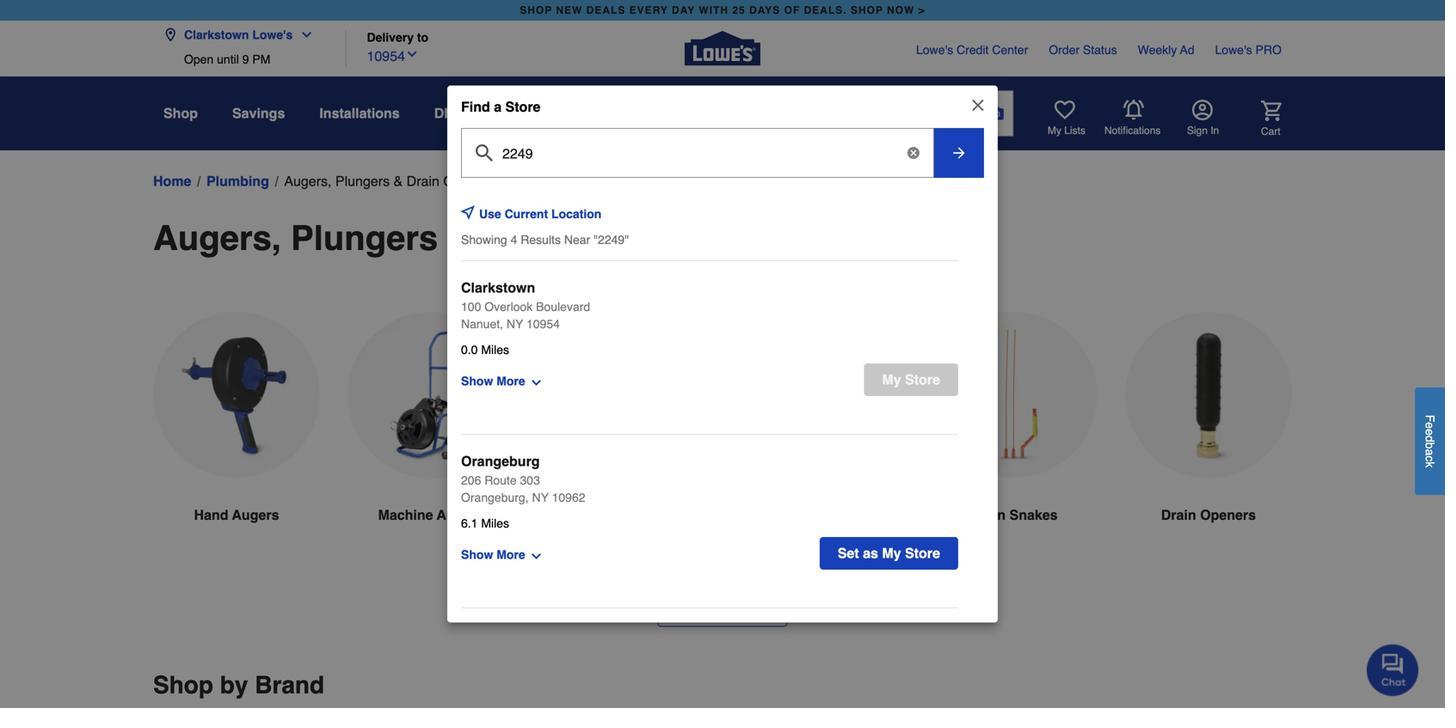 Task type: vqa. For each thing, say whether or not it's contained in the screenshot.
- inside the Zone 3 Plants (-40 F to -30 F)
no



Task type: describe. For each thing, give the bounding box(es) containing it.
order status link
[[1049, 41, 1117, 58]]

drain snakes
[[971, 508, 1058, 523]]

augers for machine augers
[[437, 508, 484, 523]]

0 horizontal spatial augers,
[[153, 218, 281, 258]]

shop for shop
[[163, 105, 198, 121]]

augers for hand augers
[[232, 508, 279, 523]]

machine augers link
[[348, 312, 514, 567]]

a cobra rubber bladder with brass fitting. image
[[1125, 312, 1292, 479]]

savings button
[[232, 98, 285, 129]]

ad
[[1180, 43, 1194, 57]]

with
[[699, 4, 729, 16]]

open
[[184, 52, 214, 66]]

find a store
[[461, 99, 541, 115]]

day
[[672, 4, 695, 16]]

current
[[505, 207, 548, 221]]

10954 inside button
[[367, 48, 405, 64]]

set
[[838, 546, 859, 562]]

to
[[417, 30, 428, 44]]

order status
[[1049, 43, 1117, 57]]

0.0
[[461, 343, 478, 357]]

10954 inside clarkstown 100 overlook boulevard nanuet, ny 10954
[[526, 317, 560, 331]]

set as my store
[[838, 546, 940, 562]]

savings
[[232, 105, 285, 121]]

show more inside show more button
[[686, 600, 759, 615]]

b
[[1423, 443, 1437, 449]]

plumbing link
[[206, 171, 269, 192]]

in
[[1211, 125, 1219, 137]]

by
[[220, 672, 248, 700]]

more for clarkstown
[[497, 375, 525, 388]]

set as my store button
[[820, 538, 958, 570]]

lowe's home improvement account image
[[1192, 100, 1213, 120]]

a yellow jug of drano commercial line drain cleaner. image
[[542, 312, 709, 479]]

my for my lists
[[1048, 125, 1061, 137]]

use current location button
[[479, 195, 629, 233]]

drain openers link
[[1125, 312, 1292, 567]]

shop new deals every day with 25 days of deals. shop now >
[[520, 4, 925, 16]]

deals.
[[804, 4, 847, 16]]

gps image
[[461, 206, 475, 219]]

lowe's credit center link
[[916, 41, 1028, 58]]

lowe's pro link
[[1215, 41, 1282, 58]]

show for clarkstown
[[461, 375, 493, 388]]

lowe's home improvement lists image
[[1055, 100, 1075, 120]]

open until 9 pm
[[184, 52, 270, 66]]

clarkstown for clarkstown lowe's
[[184, 28, 249, 42]]

100
[[461, 300, 481, 314]]

shop by brand
[[153, 672, 324, 700]]

1 vertical spatial openers
[[579, 218, 719, 258]]

drain inside augers, plungers & drain openers link
[[407, 173, 439, 189]]

lowe's home improvement logo image
[[685, 11, 760, 86]]

drain inside "drain snakes" link
[[971, 508, 1006, 523]]

machine
[[378, 508, 433, 523]]

chat invite button image
[[1367, 644, 1419, 697]]

chevron down image
[[293, 28, 313, 42]]

0 vertical spatial augers,
[[284, 173, 332, 189]]

find
[[461, 99, 490, 115]]

my lists
[[1048, 125, 1086, 137]]

my store
[[882, 372, 940, 388]]

sign in
[[1187, 125, 1219, 137]]

ny for clarkstown
[[507, 317, 523, 331]]

results
[[521, 233, 561, 247]]

my inside button
[[882, 546, 901, 562]]

hand augers
[[194, 508, 279, 523]]

orangeburg 206 route 303 orangeburg, ny 10962
[[461, 454, 585, 505]]

1 shop from the left
[[520, 4, 552, 16]]

ny for orangeburg
[[532, 491, 549, 505]]

6.1 miles
[[461, 517, 509, 531]]

10954 button
[[367, 44, 419, 67]]

lowe's home improvement notification center image
[[1123, 100, 1144, 120]]

6.1
[[461, 517, 478, 531]]

f e e d b a c k
[[1423, 415, 1437, 468]]

a kobalt music wire drain hand auger. image
[[153, 312, 320, 479]]

303
[[520, 474, 540, 488]]

cart
[[1261, 125, 1281, 137]]

new
[[556, 4, 583, 16]]

snakes
[[1010, 508, 1058, 523]]

lowe's for lowe's credit center
[[916, 43, 953, 57]]

miles for clarkstown
[[481, 343, 509, 357]]

k
[[1423, 462, 1437, 468]]

orangeburg link
[[461, 452, 540, 472]]

diy & ideas
[[434, 105, 510, 121]]

clarkstown for clarkstown 100 overlook boulevard nanuet, ny 10954
[[461, 280, 535, 296]]

location image
[[163, 28, 177, 42]]

lowe's credit center
[[916, 43, 1028, 57]]

installations
[[319, 105, 400, 121]]

weekly ad link
[[1138, 41, 1194, 58]]

206
[[461, 474, 481, 488]]

pro
[[1256, 43, 1282, 57]]

2 vertical spatial openers
[[1200, 508, 1256, 523]]

1 e from the top
[[1423, 422, 1437, 429]]

show more for orangeburg
[[461, 548, 525, 562]]

25
[[732, 4, 746, 16]]

drain openers
[[1161, 508, 1256, 523]]

clarkstown lowe's
[[184, 28, 293, 42]]

cart button
[[1237, 100, 1282, 138]]

showing
[[461, 233, 507, 247]]

more inside button
[[726, 600, 759, 615]]

delivery
[[367, 30, 414, 44]]

use
[[479, 207, 501, 221]]

status
[[1083, 43, 1117, 57]]

hand augers link
[[153, 312, 320, 567]]

2 vertical spatial &
[[448, 218, 472, 258]]

shop new deals every day with 25 days of deals. shop now > link
[[516, 0, 929, 21]]

every
[[629, 4, 668, 16]]



Task type: locate. For each thing, give the bounding box(es) containing it.
orange drain snakes. image
[[931, 312, 1098, 479]]

0 vertical spatial openers
[[443, 173, 496, 189]]

lowe's left pro on the right of the page
[[1215, 43, 1252, 57]]

shop left the new
[[520, 4, 552, 16]]

plungers down installations button
[[335, 173, 390, 189]]

None search field
[[544, 90, 1014, 153]]

0 horizontal spatial ny
[[507, 317, 523, 331]]

2 vertical spatial more
[[726, 600, 759, 615]]

ny down overlook
[[507, 317, 523, 331]]

clarkstown 100 overlook boulevard nanuet, ny 10954
[[461, 280, 590, 331]]

drain snakes link
[[931, 312, 1098, 567]]

10954 down boulevard
[[526, 317, 560, 331]]

1 vertical spatial a
[[1423, 449, 1437, 456]]

e up "d" at right bottom
[[1423, 422, 1437, 429]]

deals
[[586, 4, 626, 16]]

2 augers from the left
[[437, 508, 484, 523]]

1 vertical spatial clarkstown
[[461, 280, 535, 296]]

pm
[[252, 52, 270, 66]]

Zip Code, City, State or Store # text field
[[468, 137, 927, 162]]

my store button
[[864, 364, 958, 397]]

nanuet,
[[461, 317, 503, 331]]

more
[[497, 375, 525, 388], [497, 548, 525, 562], [726, 600, 759, 615]]

lowe's home improvement cart image
[[1261, 100, 1282, 121]]

ideas
[[474, 105, 510, 121]]

augers right hand
[[232, 508, 279, 523]]

showing                                      4                                     results near "2249"
[[461, 233, 629, 247]]

augers, plungers & drain openers down installations button
[[284, 173, 496, 189]]

show inside button
[[686, 600, 723, 615]]

lowe's up pm
[[252, 28, 293, 42]]

lowe's
[[252, 28, 293, 42], [916, 43, 953, 57], [1215, 43, 1252, 57]]

miles
[[481, 343, 509, 357], [481, 517, 509, 531]]

a right 'find'
[[494, 99, 502, 115]]

1 horizontal spatial lowe's
[[916, 43, 953, 57]]

openers
[[443, 173, 496, 189], [579, 218, 719, 258], [1200, 508, 1256, 523]]

0 horizontal spatial openers
[[443, 173, 496, 189]]

miles for orangeburg
[[481, 517, 509, 531]]

clarkstown link
[[461, 278, 535, 298]]

ny inside orangeburg 206 route 303 orangeburg, ny 10962
[[532, 491, 549, 505]]

0 horizontal spatial shop
[[520, 4, 552, 16]]

1 vertical spatial augers, plungers & drain openers
[[153, 218, 719, 258]]

2 vertical spatial my
[[882, 546, 901, 562]]

& inside 'button'
[[461, 105, 471, 121]]

0 vertical spatial my
[[1048, 125, 1061, 137]]

0 vertical spatial more
[[497, 375, 525, 388]]

plumbing
[[206, 173, 269, 189]]

drain inside the drain openers link
[[1161, 508, 1196, 523]]

0 vertical spatial augers, plungers & drain openers
[[284, 173, 496, 189]]

2 horizontal spatial openers
[[1200, 508, 1256, 523]]

installations button
[[319, 98, 400, 129]]

show for orangeburg
[[461, 548, 493, 562]]

a
[[494, 99, 502, 115], [1423, 449, 1437, 456]]

lowe's inside "link"
[[1215, 43, 1252, 57]]

d
[[1423, 436, 1437, 443]]

0 vertical spatial plungers
[[335, 173, 390, 189]]

0 horizontal spatial 10954
[[367, 48, 405, 64]]

"2249"
[[594, 233, 629, 247]]

2 vertical spatial store
[[905, 546, 940, 562]]

c
[[1423, 456, 1437, 462]]

10962
[[552, 491, 585, 505]]

home
[[153, 173, 191, 189]]

0 vertical spatial clarkstown
[[184, 28, 249, 42]]

lowe's inside button
[[252, 28, 293, 42]]

9
[[242, 52, 249, 66]]

2 vertical spatial show more
[[686, 600, 759, 615]]

a inside f e e d b a c k button
[[1423, 449, 1437, 456]]

e up b
[[1423, 429, 1437, 436]]

camera image
[[988, 105, 1005, 122]]

1 vertical spatial ny
[[532, 491, 549, 505]]

a brass craft music wire machine auger. image
[[348, 312, 514, 480]]

& left use
[[448, 218, 472, 258]]

0 horizontal spatial lowe's
[[252, 28, 293, 42]]

1 vertical spatial miles
[[481, 517, 509, 531]]

augers,
[[284, 173, 332, 189], [153, 218, 281, 258]]

hand
[[194, 508, 228, 523]]

notifications
[[1104, 125, 1161, 137]]

2 horizontal spatial lowe's
[[1215, 43, 1252, 57]]

augers
[[232, 508, 279, 523], [437, 508, 484, 523]]

lists
[[1064, 125, 1086, 137]]

1 horizontal spatial a
[[1423, 449, 1437, 456]]

shop down open
[[163, 105, 198, 121]]

delivery to
[[367, 30, 428, 44]]

lowe's pro
[[1215, 43, 1282, 57]]

10954 down delivery
[[367, 48, 405, 64]]

show more button
[[657, 588, 788, 627]]

store inside button
[[905, 372, 940, 388]]

augers, plungers & drain openers
[[284, 173, 496, 189], [153, 218, 719, 258]]

ny inside clarkstown 100 overlook boulevard nanuet, ny 10954
[[507, 317, 523, 331]]

1 horizontal spatial 10954
[[526, 317, 560, 331]]

augers, plungers & drain openers down augers, plungers & drain openers link
[[153, 218, 719, 258]]

1 vertical spatial 10954
[[526, 317, 560, 331]]

plungers down augers, plungers & drain openers link
[[291, 218, 438, 258]]

as
[[863, 546, 878, 562]]

brand
[[255, 672, 324, 700]]

shop left by
[[153, 672, 213, 700]]

lowe's left credit
[[916, 43, 953, 57]]

clarkstown up overlook
[[461, 280, 535, 296]]

augers, down plumbing link
[[153, 218, 281, 258]]

shop left now
[[851, 4, 883, 16]]

miles right 0.0
[[481, 343, 509, 357]]

1 miles from the top
[[481, 343, 509, 357]]

until
[[217, 52, 239, 66]]

boulevard
[[536, 300, 590, 314]]

chevron down image
[[405, 47, 419, 61]]

a up the k
[[1423, 449, 1437, 456]]

my for my store
[[882, 372, 901, 388]]

ny down 303
[[532, 491, 549, 505]]

near
[[564, 233, 590, 247]]

4
[[511, 233, 517, 247]]

0 horizontal spatial augers
[[232, 508, 279, 523]]

1 vertical spatial plungers
[[291, 218, 438, 258]]

1 vertical spatial store
[[905, 372, 940, 388]]

0 vertical spatial 10954
[[367, 48, 405, 64]]

orangeburg,
[[461, 491, 529, 505]]

use current location
[[479, 207, 602, 221]]

augers down the 206
[[437, 508, 484, 523]]

close image
[[969, 97, 987, 114]]

1 vertical spatial my
[[882, 372, 901, 388]]

0.0 miles
[[461, 343, 509, 357]]

clarkstown inside clarkstown lowe's button
[[184, 28, 249, 42]]

credit
[[957, 43, 989, 57]]

0 vertical spatial show
[[461, 375, 493, 388]]

now
[[887, 4, 915, 16]]

drain
[[407, 173, 439, 189], [482, 218, 570, 258], [971, 508, 1006, 523], [1161, 508, 1196, 523]]

clarkstown
[[184, 28, 249, 42], [461, 280, 535, 296]]

1 vertical spatial more
[[497, 548, 525, 562]]

1 vertical spatial show
[[461, 548, 493, 562]]

show more for clarkstown
[[461, 375, 525, 388]]

shop
[[163, 105, 198, 121], [153, 672, 213, 700]]

route
[[484, 474, 517, 488]]

augers, right plumbing
[[284, 173, 332, 189]]

0 vertical spatial show more
[[461, 375, 525, 388]]

plungers
[[335, 173, 390, 189], [291, 218, 438, 258]]

sign in button
[[1187, 100, 1219, 138]]

2 shop from the left
[[851, 4, 883, 16]]

0 vertical spatial &
[[461, 105, 471, 121]]

weekly ad
[[1138, 43, 1194, 57]]

0 horizontal spatial clarkstown
[[184, 28, 249, 42]]

clarkstown inside clarkstown 100 overlook boulevard nanuet, ny 10954
[[461, 280, 535, 296]]

Search Query text field
[[545, 91, 935, 136]]

0 vertical spatial a
[[494, 99, 502, 115]]

1 horizontal spatial clarkstown
[[461, 280, 535, 296]]

2 miles from the top
[[481, 517, 509, 531]]

home link
[[153, 171, 191, 192]]

1 vertical spatial show more
[[461, 548, 525, 562]]

more for orangeburg
[[497, 548, 525, 562]]

0 horizontal spatial a
[[494, 99, 502, 115]]

1 horizontal spatial augers,
[[284, 173, 332, 189]]

1 vertical spatial shop
[[153, 672, 213, 700]]

2 vertical spatial show
[[686, 600, 723, 615]]

0 vertical spatial store
[[505, 99, 541, 115]]

0 vertical spatial miles
[[481, 343, 509, 357]]

my inside button
[[882, 372, 901, 388]]

store inside button
[[905, 546, 940, 562]]

shop for shop by brand
[[153, 672, 213, 700]]

shop
[[520, 4, 552, 16], [851, 4, 883, 16]]

& down installations button
[[394, 173, 403, 189]]

1 vertical spatial &
[[394, 173, 403, 189]]

machine augers
[[378, 508, 484, 523]]

show more
[[461, 375, 525, 388], [461, 548, 525, 562], [686, 600, 759, 615]]

1 vertical spatial augers,
[[153, 218, 281, 258]]

orangeburg
[[461, 454, 540, 470]]

0 vertical spatial ny
[[507, 317, 523, 331]]

lowe's for lowe's pro
[[1215, 43, 1252, 57]]

a black rubber plunger. image
[[736, 312, 903, 480]]

diy & ideas button
[[434, 98, 510, 129]]

& right diy
[[461, 105, 471, 121]]

clarkstown up open until 9 pm
[[184, 28, 249, 42]]

miles right 6.1
[[481, 517, 509, 531]]

my lists link
[[1048, 100, 1086, 138]]

center
[[992, 43, 1028, 57]]

1 horizontal spatial shop
[[851, 4, 883, 16]]

order
[[1049, 43, 1080, 57]]

f
[[1423, 415, 1437, 422]]

e
[[1423, 422, 1437, 429], [1423, 429, 1437, 436]]

arrow right image
[[950, 144, 968, 162]]

1 augers from the left
[[232, 508, 279, 523]]

0 vertical spatial shop
[[163, 105, 198, 121]]

1 horizontal spatial openers
[[579, 218, 719, 258]]

clarkstown lowe's button
[[163, 18, 320, 52]]

weekly
[[1138, 43, 1177, 57]]

f e e d b a c k button
[[1415, 388, 1445, 495]]

augers, plungers & drain openers link
[[284, 171, 496, 192]]

10954
[[367, 48, 405, 64], [526, 317, 560, 331]]

2 e from the top
[[1423, 429, 1437, 436]]

1 horizontal spatial ny
[[532, 491, 549, 505]]

1 horizontal spatial augers
[[437, 508, 484, 523]]



